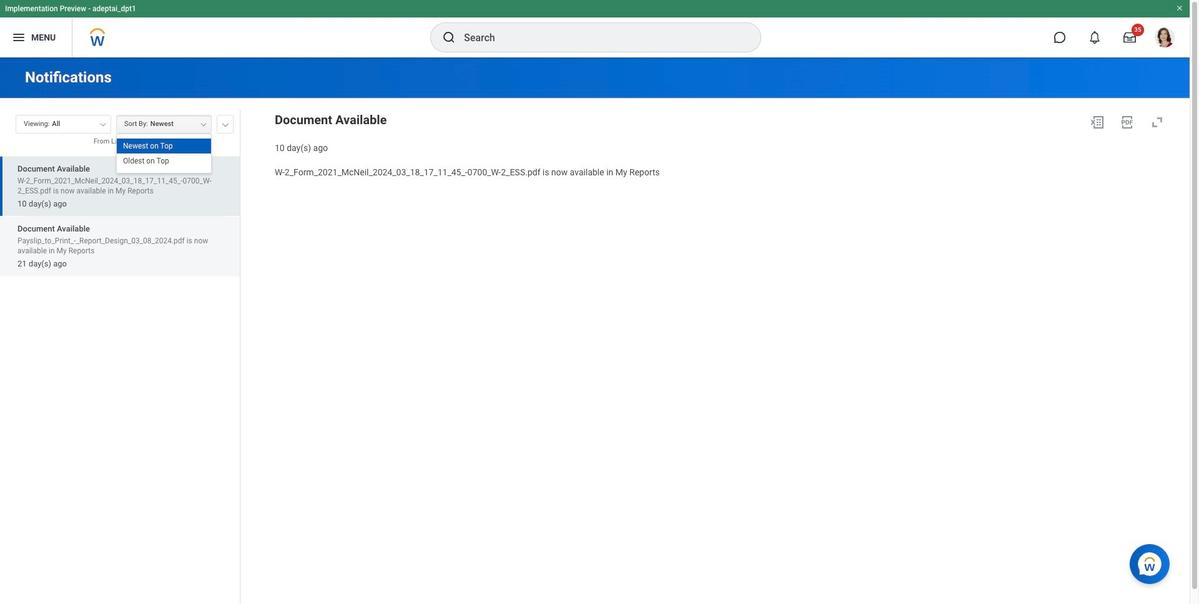Task type: describe. For each thing, give the bounding box(es) containing it.
inbox items list box
[[0, 156, 240, 605]]

sort by list box
[[117, 139, 211, 169]]

notifications large image
[[1089, 31, 1102, 44]]

search image
[[442, 30, 457, 45]]

close environment banner image
[[1177, 4, 1184, 12]]



Task type: locate. For each thing, give the bounding box(es) containing it.
Search Workday  search field
[[464, 24, 736, 51]]

export to excel image
[[1091, 115, 1106, 130]]

region
[[275, 110, 1171, 154]]

main content
[[0, 57, 1191, 605]]

inbox large image
[[1124, 31, 1137, 44]]

banner
[[0, 0, 1191, 57]]

profile logan mcneil image
[[1156, 27, 1176, 50]]

tab panel
[[0, 109, 240, 605]]

view printable version (pdf) image
[[1121, 115, 1136, 130]]

more image
[[222, 121, 229, 127]]

justify image
[[11, 30, 26, 45]]

fullscreen image
[[1151, 115, 1166, 130]]



Task type: vqa. For each thing, say whether or not it's contained in the screenshot.
Delete image
no



